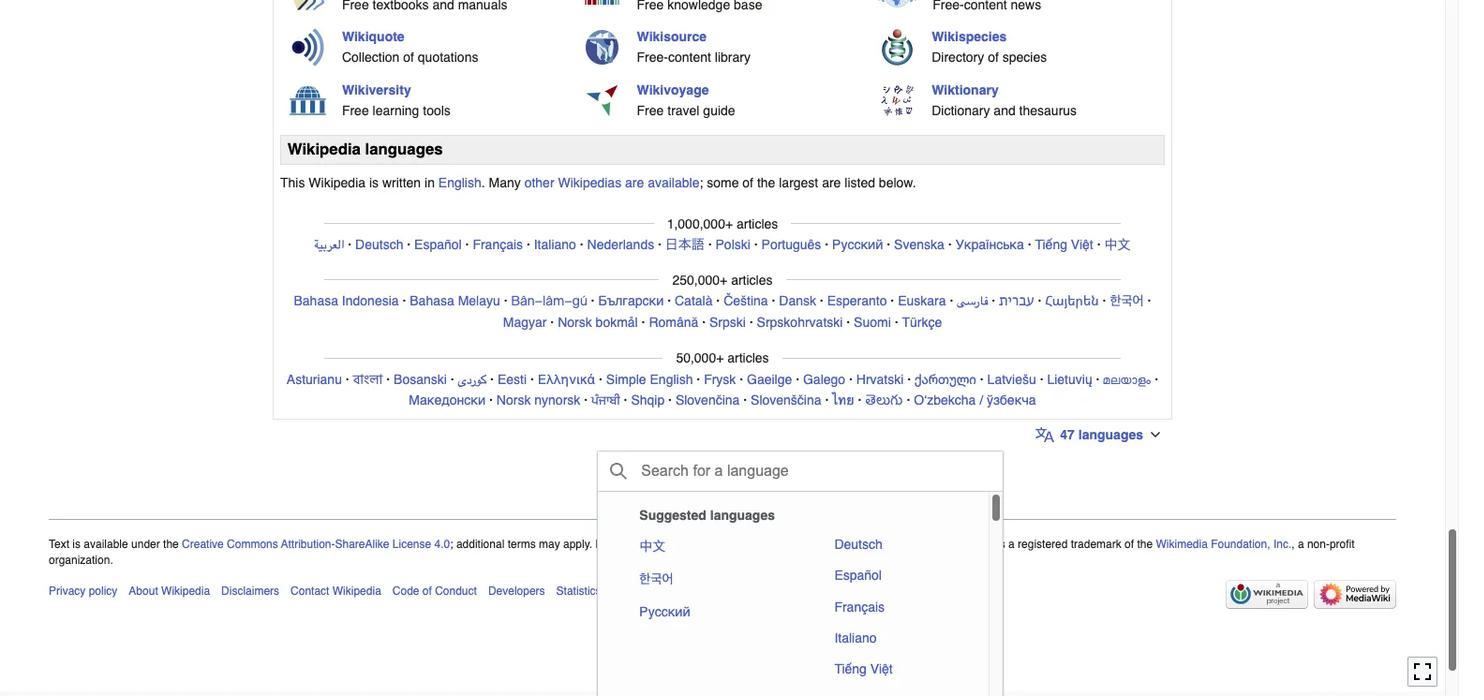 Task type: locate. For each thing, give the bounding box(es) containing it.
1 vertical spatial 한국어 link
[[632, 565, 779, 596]]

0 vertical spatial 中文 link
[[1105, 235, 1131, 254]]

0 horizontal spatial español
[[415, 237, 462, 252]]

norsk down gú
[[558, 315, 592, 330]]

privacy down organization.
[[49, 585, 86, 598]]

0 horizontal spatial languages
[[365, 140, 443, 159]]

and
[[994, 103, 1016, 118], [840, 538, 859, 552]]

0 vertical spatial privacy
[[862, 538, 899, 552]]

1 horizontal spatial available
[[648, 175, 700, 190]]

한국어 inside 한국어 magyar
[[1111, 294, 1145, 309]]

বাংলা link
[[353, 372, 383, 387]]

čeština link
[[724, 294, 769, 309]]

1 horizontal spatial is
[[369, 175, 379, 190]]

privacy
[[862, 538, 899, 552], [49, 585, 86, 598]]

1 horizontal spatial and
[[994, 103, 1016, 118]]

0 vertical spatial italiano link
[[534, 237, 577, 252]]

frysk link
[[704, 372, 736, 387]]

articles for bân-lâm-gú
[[732, 273, 773, 288]]

trademark
[[1071, 538, 1122, 552]]

bokmål
[[596, 315, 638, 330]]

0 vertical spatial русский link
[[833, 237, 884, 252]]

non-
[[1308, 538, 1330, 552]]

0 vertical spatial tiếng việt
[[1036, 237, 1094, 252]]

is right wikipedia®
[[998, 538, 1006, 552]]

frysk
[[704, 372, 736, 387]]

sharealike
[[335, 538, 390, 552]]

of right 'code'
[[423, 585, 432, 598]]

wikiquote collection of quotations
[[342, 29, 479, 65]]

norsk down 'eesti'
[[497, 393, 531, 408]]

; left some
[[700, 175, 704, 190]]

language progressive image
[[1036, 426, 1055, 444]]

ไทย
[[833, 393, 855, 408]]

slovenčina
[[676, 393, 740, 408]]

1 horizontal spatial việt
[[1072, 237, 1094, 252]]

wikiversity logo image
[[288, 85, 327, 116]]

wikipedia for this wikipedia is written in english . many other wikipedias are available ; some of the largest are listed below.
[[309, 175, 366, 190]]

oʻzbekcha / ўзбекча link
[[914, 393, 1037, 408]]

languages
[[365, 140, 443, 159], [1079, 427, 1144, 442], [711, 508, 775, 523]]

0 vertical spatial and
[[994, 103, 1016, 118]]

1 vertical spatial languages
[[1079, 427, 1144, 442]]

bân-lâm-gú link
[[511, 292, 588, 310]]

1 horizontal spatial français link
[[827, 592, 974, 622]]

0 horizontal spatial русский link
[[632, 597, 779, 627]]

català link
[[675, 294, 713, 309]]

1 bahasa from the left
[[294, 294, 338, 309]]

0 vertical spatial 한국어 link
[[1111, 294, 1145, 309]]

0 horizontal spatial 한국어
[[640, 572, 674, 588]]

largest
[[779, 175, 819, 190]]

0 horizontal spatial .
[[482, 175, 485, 190]]

suomi
[[854, 315, 891, 330]]

of right collection
[[403, 50, 414, 65]]

registered
[[1018, 538, 1068, 552]]

한국어 for 한국어
[[640, 572, 674, 588]]

bahasa
[[294, 294, 338, 309], [410, 294, 455, 309]]

0 horizontal spatial free
[[342, 103, 369, 118]]

తెలుగు
[[866, 393, 903, 408]]

footer
[[49, 520, 1397, 615]]

eesti link
[[498, 372, 527, 387]]

47
[[1061, 427, 1075, 442]]

; left additional
[[450, 538, 453, 552]]

47 languages
[[1061, 427, 1144, 442]]

1 horizontal spatial tiếng
[[1036, 237, 1068, 252]]

wikisource free-content library
[[637, 29, 751, 65]]

한국어 link down you in the bottom of the page
[[632, 565, 779, 596]]

հայերեն
[[1046, 294, 1100, 309]]

1,000,000+ articles heading
[[654, 213, 792, 234]]

1 vertical spatial français link
[[827, 592, 974, 622]]

available up organization.
[[84, 538, 128, 552]]

deutsch inside deutsch link
[[835, 537, 883, 552]]

norsk for norsk bokmål
[[558, 315, 592, 330]]

français up melayu
[[473, 237, 523, 252]]

/
[[980, 393, 984, 408]]

1 horizontal spatial deutsch
[[835, 537, 883, 552]]

0 vertical spatial 中文
[[1105, 235, 1131, 254]]

available up 1,000,000+
[[648, 175, 700, 190]]

wikipedia down 'sharealike'
[[333, 585, 381, 598]]

euskara link
[[898, 294, 947, 309]]

русский link up esperanto link
[[833, 237, 884, 252]]

dansk link
[[779, 294, 817, 309]]

of
[[403, 50, 414, 65], [988, 50, 999, 65], [743, 175, 754, 190], [805, 538, 814, 552], [1125, 538, 1135, 552], [423, 585, 432, 598]]

a inside , a non-profit organization.
[[1299, 538, 1305, 552]]

free inside 'wikiversity free learning tools'
[[342, 103, 369, 118]]

italiano link down privacy policy link
[[827, 623, 974, 653]]

1 vertical spatial 한국어
[[640, 572, 674, 588]]

1 vertical spatial italiano
[[835, 631, 877, 646]]

0 vertical spatial 한국어
[[1111, 294, 1145, 309]]

1 horizontal spatial 中文 link
[[1105, 235, 1131, 254]]

0 horizontal spatial 中文
[[640, 537, 666, 556]]

wikipedia down "wikipedia languages"
[[309, 175, 366, 190]]

0 horizontal spatial are
[[625, 175, 644, 190]]

developers link
[[488, 585, 545, 598]]

українська
[[956, 237, 1025, 252]]

text is available under the creative commons attribution-sharealike license 4.0 ; additional terms may apply.  by using this site, you agree to the terms of use and privacy policy . wikipedia® is a registered trademark of the wikimedia foundation, inc.
[[49, 538, 1292, 552]]

1 vertical spatial english
[[650, 372, 693, 387]]

is
[[369, 175, 379, 190], [73, 538, 81, 552], [998, 538, 1006, 552]]

한국어 for 한국어 magyar
[[1111, 294, 1145, 309]]

1 horizontal spatial bahasa
[[410, 294, 455, 309]]

中文 link
[[1105, 235, 1131, 254], [632, 530, 779, 563]]

of left species
[[988, 50, 999, 65]]

0 vertical spatial english
[[439, 175, 482, 190]]

wiktionary
[[932, 82, 999, 97]]

suggested
[[640, 508, 707, 523]]

日本語
[[666, 238, 705, 251]]

0 vertical spatial norsk
[[558, 315, 592, 330]]

română link
[[649, 315, 699, 330]]

1 horizontal spatial .
[[932, 538, 934, 552]]

bahasa left the indonesia
[[294, 294, 338, 309]]

1 a from the left
[[1009, 538, 1015, 552]]

0 vertical spatial italiano
[[534, 237, 577, 252]]

250,000+ articles heading
[[660, 270, 786, 291]]

esperanto link
[[828, 294, 887, 309]]

1 horizontal spatial languages
[[711, 508, 775, 523]]

0 horizontal spatial bahasa
[[294, 294, 338, 309]]

1 free from the left
[[342, 103, 369, 118]]

0 vertical spatial .
[[482, 175, 485, 190]]

0 horizontal spatial a
[[1009, 538, 1015, 552]]

articles up čeština link on the top of the page
[[732, 273, 773, 288]]

is left written
[[369, 175, 379, 190]]

languages for suggested languages
[[711, 508, 775, 523]]

français down use
[[835, 600, 885, 615]]

español down use
[[835, 568, 882, 583]]

2 are from the left
[[822, 175, 841, 190]]

privacy left policy at the right bottom of the page
[[862, 538, 899, 552]]

languages up to
[[711, 508, 775, 523]]

attribution-
[[281, 538, 335, 552]]

1 vertical spatial .
[[932, 538, 934, 552]]

english right in at left top
[[439, 175, 482, 190]]

čeština
[[724, 294, 769, 309]]

deutsch right العربية link
[[355, 237, 404, 252]]

free inside the wikivoyage free travel guide
[[637, 103, 664, 118]]

None text field
[[640, 457, 983, 487]]

articles up the polski 'link'
[[737, 216, 779, 231]]

simple english link
[[607, 372, 693, 387]]

and left thesaurus
[[994, 103, 1016, 118]]

1 horizontal spatial tiếng việt
[[1036, 237, 1094, 252]]

euskara
[[898, 294, 947, 309]]

0 vertical spatial ;
[[700, 175, 704, 190]]

english link
[[439, 175, 482, 190]]

0 vertical spatial español
[[415, 237, 462, 252]]

1 vertical spatial available
[[84, 538, 128, 552]]

1 vertical spatial norsk
[[497, 393, 531, 408]]

commons
[[227, 538, 278, 552]]

50,000+ articles heading
[[663, 348, 783, 369]]

0 horizontal spatial tiếng
[[835, 662, 867, 677]]

galego link
[[804, 372, 846, 387]]

0 horizontal spatial 中文 link
[[632, 530, 779, 563]]

are left the listed
[[822, 175, 841, 190]]

a right , at the right
[[1299, 538, 1305, 552]]

policy
[[902, 538, 932, 552]]

. left many
[[482, 175, 485, 190]]

1 horizontal spatial a
[[1299, 538, 1305, 552]]

. left wikipedia®
[[932, 538, 934, 552]]

1 vertical spatial ;
[[450, 538, 453, 552]]

suomi link
[[854, 315, 891, 330]]

1 vertical spatial deutsch
[[835, 537, 883, 552]]

english up "shqip"
[[650, 372, 693, 387]]

español up 'bahasa melayu' link
[[415, 237, 462, 252]]

1 horizontal spatial free
[[637, 103, 664, 118]]

0 horizontal spatial deutsch
[[355, 237, 404, 252]]

oʻzbekcha / ўзбекча
[[914, 393, 1037, 408]]

articles for español
[[737, 216, 779, 231]]

under
[[131, 538, 160, 552]]

español link down privacy policy link
[[827, 561, 974, 591]]

wikiversity free learning tools
[[342, 82, 451, 118]]

wikidata logo image
[[581, 0, 625, 6]]

français
[[473, 237, 523, 252], [835, 600, 885, 615]]

wiktionary logo image
[[881, 84, 914, 117]]

1 vertical spatial 中文
[[640, 537, 666, 556]]

0 horizontal spatial is
[[73, 538, 81, 552]]

statement
[[651, 585, 700, 598]]

developers
[[488, 585, 545, 598]]

tiếng việt
[[1036, 237, 1094, 252], [835, 662, 893, 677]]

contact wikipedia link
[[291, 585, 381, 598]]

languages up written
[[365, 140, 443, 159]]

1 vertical spatial tiếng việt link
[[827, 655, 974, 685]]

0 horizontal spatial 한국어 link
[[632, 565, 779, 596]]

1 horizontal spatial русский
[[833, 237, 884, 252]]

ਪੰਜਾਬੀ link
[[592, 393, 620, 408]]

polski
[[716, 237, 751, 252]]

русский down cookie statement link on the bottom
[[640, 604, 691, 619]]

1 vertical spatial việt
[[871, 662, 893, 677]]

0 vertical spatial articles
[[737, 216, 779, 231]]

; inside footer
[[450, 538, 453, 552]]

wikipedia up the this
[[288, 140, 361, 159]]

2 bahasa from the left
[[410, 294, 455, 309]]

the left wikimedia
[[1138, 538, 1153, 552]]

русский link down , a non-profit organization.
[[632, 597, 779, 627]]

2 vertical spatial languages
[[711, 508, 775, 523]]

wikipedia right about
[[161, 585, 210, 598]]

free down wikivoyage link
[[637, 103, 664, 118]]

0 vertical spatial tiếng
[[1036, 237, 1068, 252]]

wikinews logo image
[[874, 0, 922, 7]]

content
[[669, 50, 712, 65]]

1 horizontal spatial 한국어 link
[[1111, 294, 1145, 309]]

magyar
[[503, 315, 547, 330]]

a
[[1009, 538, 1015, 552], [1299, 538, 1305, 552]]

0 horizontal spatial privacy
[[49, 585, 86, 598]]

0 horizontal spatial français link
[[473, 237, 523, 252]]

മലയാളം link
[[1104, 372, 1152, 387]]

and right use
[[840, 538, 859, 552]]

1 horizontal spatial english
[[650, 372, 693, 387]]

italiano link
[[534, 237, 577, 252], [827, 623, 974, 653]]

1 horizontal spatial русский link
[[833, 237, 884, 252]]

articles up gaeilge link
[[728, 351, 769, 366]]

1 vertical spatial 中文 link
[[632, 530, 779, 563]]

2 free from the left
[[637, 103, 664, 118]]

français link up melayu
[[473, 237, 523, 252]]

simple english
[[607, 372, 693, 387]]

español link up 'bahasa melayu' link
[[415, 237, 462, 252]]

nynorsk
[[535, 393, 581, 408]]

agree
[[708, 538, 737, 552]]

wikispecies logo image
[[881, 28, 914, 66]]

free down wikiversity link
[[342, 103, 369, 118]]

1 horizontal spatial tiếng việt link
[[1036, 237, 1094, 252]]

1 vertical spatial articles
[[732, 273, 773, 288]]

1 horizontal spatial norsk
[[558, 315, 592, 330]]

languages right 47
[[1079, 427, 1144, 442]]

français link down privacy policy link
[[827, 592, 974, 622]]

1 vertical spatial français
[[835, 600, 885, 615]]

русский up esperanto link
[[833, 237, 884, 252]]

한국어 link right 'հայերեն'
[[1111, 294, 1145, 309]]

한국어
[[1111, 294, 1145, 309], [640, 572, 674, 588]]

0 horizontal spatial việt
[[871, 662, 893, 677]]

deutsch left policy at the right bottom of the page
[[835, 537, 883, 552]]

2 a from the left
[[1299, 538, 1305, 552]]

polski link
[[716, 237, 751, 252]]

cookie
[[613, 585, 648, 598]]

articles for bosanski
[[728, 351, 769, 366]]

0 vertical spatial русский
[[833, 237, 884, 252]]

한국어 right 'հայերեն'
[[1111, 294, 1145, 309]]

a left registered
[[1009, 538, 1015, 552]]

0 horizontal spatial tiếng việt
[[835, 662, 893, 677]]

are right wikipedias
[[625, 175, 644, 190]]

wikivoyage logo image
[[586, 84, 619, 117]]

1 horizontal spatial français
[[835, 600, 885, 615]]

македонски
[[409, 393, 486, 408]]

1 vertical spatial deutsch link
[[827, 530, 974, 560]]

italiano link up lâm-
[[534, 237, 577, 252]]

کوردی
[[458, 372, 487, 387]]

1 horizontal spatial 한국어
[[1111, 294, 1145, 309]]

fullscreen image
[[1414, 663, 1433, 682]]

0 vertical spatial languages
[[365, 140, 443, 159]]

50,000+ articles
[[676, 351, 769, 366]]

,
[[1292, 538, 1295, 552]]

2 horizontal spatial languages
[[1079, 427, 1144, 442]]

wikipedia
[[288, 140, 361, 159], [309, 175, 366, 190], [161, 585, 210, 598], [333, 585, 381, 598]]

the right to
[[752, 538, 768, 552]]

bahasa left melayu
[[410, 294, 455, 309]]

articles inside 'heading'
[[737, 216, 779, 231]]

1 horizontal spatial italiano link
[[827, 623, 974, 653]]

of left use
[[805, 538, 814, 552]]

free for wikiversity free learning tools
[[342, 103, 369, 118]]

한국어 down this
[[640, 572, 674, 588]]

is up organization.
[[73, 538, 81, 552]]



Task type: describe. For each thing, give the bounding box(es) containing it.
norsk bokmål link
[[558, 315, 638, 330]]

privacy policy
[[49, 585, 118, 598]]

bân-lâm-gú
[[511, 292, 588, 310]]

languages for 47 languages
[[1079, 427, 1144, 442]]

wikiquote
[[342, 29, 405, 44]]

svenska link
[[895, 237, 945, 252]]

0 horizontal spatial deutsch link
[[355, 237, 404, 252]]

asturianu
[[287, 372, 342, 387]]

many
[[489, 175, 521, 190]]

0 vertical spatial available
[[648, 175, 700, 190]]

1 vertical spatial русский
[[640, 604, 691, 619]]

and inside wiktionary dictionary and thesaurus
[[994, 103, 1016, 118]]

suggested languages
[[640, 508, 775, 523]]

বাংলা
[[353, 372, 383, 387]]

wikiquote logo image
[[291, 28, 324, 66]]

directory
[[932, 50, 985, 65]]

മലയാളം македонски
[[409, 372, 1152, 408]]

wikivoyage
[[637, 82, 709, 97]]

0 horizontal spatial français
[[473, 237, 523, 252]]

0 horizontal spatial italiano link
[[534, 237, 577, 252]]

policy
[[89, 585, 118, 598]]

organization.
[[49, 554, 113, 567]]

ўзбекча
[[987, 393, 1037, 408]]

wikivoyage free travel guide
[[637, 82, 736, 118]]

terms
[[508, 538, 536, 552]]

bosanski
[[394, 372, 447, 387]]

wikimedia foundation image
[[1226, 580, 1309, 609]]

hrvatski
[[857, 372, 904, 387]]

code of conduct
[[393, 585, 477, 598]]

terms of use link
[[771, 538, 837, 552]]

profit
[[1330, 538, 1355, 552]]

foundation,
[[1212, 538, 1271, 552]]

wikivoyage link
[[637, 82, 709, 97]]

of inside wikiquote collection of quotations
[[403, 50, 414, 65]]

gú
[[573, 292, 588, 310]]

simple
[[607, 372, 647, 387]]

1 vertical spatial and
[[840, 538, 859, 552]]

1 horizontal spatial deutsch link
[[827, 530, 974, 560]]

svenska
[[895, 237, 945, 252]]

wikiquote link
[[342, 29, 405, 44]]

2 horizontal spatial is
[[998, 538, 1006, 552]]

lietuvių
[[1048, 372, 1093, 387]]

travel
[[668, 103, 700, 118]]

gaeilge link
[[747, 372, 793, 387]]

powered by mediawiki image
[[1315, 580, 1397, 609]]

1 vertical spatial privacy
[[49, 585, 86, 598]]

Search for a language text field
[[640, 457, 983, 487]]

کوردی link
[[458, 372, 487, 387]]

written
[[382, 175, 421, 190]]

collection
[[342, 50, 400, 65]]

4.0
[[435, 538, 450, 552]]

contact wikipedia
[[291, 585, 381, 598]]

nederlands
[[587, 237, 655, 252]]

ελληνικά
[[538, 372, 596, 387]]

1 are from the left
[[625, 175, 644, 190]]

of inside wikispecies directory of species
[[988, 50, 999, 65]]

wikibooks logo image
[[291, 0, 324, 10]]

footer containing text is available under the
[[49, 520, 1397, 615]]

bahasa for bahasa melayu
[[410, 294, 455, 309]]

license
[[393, 538, 432, 552]]

eesti
[[498, 372, 527, 387]]

wikimedia
[[1157, 538, 1208, 552]]

1 vertical spatial español link
[[827, 561, 974, 591]]

dansk
[[779, 294, 817, 309]]

nederlands link
[[587, 237, 655, 252]]

the left largest
[[758, 175, 776, 190]]

disclaimers
[[221, 585, 280, 598]]

terms
[[771, 538, 801, 552]]

below.
[[879, 175, 917, 190]]

bahasa melayu
[[410, 294, 501, 309]]

0 vertical spatial việt
[[1072, 237, 1094, 252]]

1 horizontal spatial ;
[[700, 175, 704, 190]]

wikipedia for contact wikipedia
[[333, 585, 381, 598]]

50,000+
[[676, 351, 724, 366]]

thesaurus
[[1020, 103, 1077, 118]]

1 vertical spatial русский link
[[632, 597, 779, 627]]

other wikipedias are available link
[[525, 175, 700, 190]]

bahasa for bahasa indonesia
[[294, 294, 338, 309]]

in
[[425, 175, 435, 190]]

latviešu link
[[988, 372, 1037, 387]]

privacy policy link
[[862, 538, 932, 552]]

slovenščina
[[751, 393, 822, 408]]

esperanto
[[828, 294, 887, 309]]

using
[[612, 538, 639, 552]]

statistics link
[[557, 585, 602, 598]]

1 horizontal spatial italiano
[[835, 631, 877, 646]]

wikiversity link
[[342, 82, 411, 97]]

text
[[49, 538, 69, 552]]

עברית link
[[1000, 294, 1035, 309]]

the right under
[[163, 538, 179, 552]]

ไทย link
[[833, 393, 855, 408]]

1 horizontal spatial privacy
[[862, 538, 899, 552]]

wikipedia for about wikipedia
[[161, 585, 210, 598]]

free for wikivoyage free travel guide
[[637, 103, 664, 118]]

1 vertical spatial tiếng việt
[[835, 662, 893, 677]]

languages for wikipedia languages
[[365, 140, 443, 159]]

0 horizontal spatial available
[[84, 538, 128, 552]]

bosanski link
[[394, 372, 447, 387]]

tools
[[423, 103, 451, 118]]

1 vertical spatial italiano link
[[827, 623, 974, 653]]

listed
[[845, 175, 876, 190]]

català
[[675, 294, 713, 309]]

0 horizontal spatial español link
[[415, 237, 462, 252]]

additional
[[457, 538, 505, 552]]

македонски link
[[409, 393, 486, 408]]

this wikipedia is written in english . many other wikipedias are available ; some of the largest are listed below.
[[280, 175, 917, 190]]

1 horizontal spatial 中文
[[1105, 235, 1131, 254]]

srpski link
[[710, 315, 746, 330]]

of right trademark
[[1125, 538, 1135, 552]]

cookie statement
[[613, 585, 700, 598]]

oʻzbekcha
[[914, 393, 976, 408]]

code of conduct link
[[393, 585, 477, 598]]

0 horizontal spatial tiếng việt link
[[827, 655, 974, 685]]

250,000+
[[673, 273, 728, 288]]

dictionary
[[932, 103, 991, 118]]

norsk for norsk nynorsk
[[497, 393, 531, 408]]

română
[[649, 315, 699, 330]]

0 horizontal spatial english
[[439, 175, 482, 190]]

0 vertical spatial deutsch
[[355, 237, 404, 252]]

1,000,000+ articles
[[667, 216, 779, 231]]

wikisource logo image
[[586, 30, 619, 65]]

disclaimers link
[[221, 585, 280, 598]]

privacy policy link
[[49, 585, 118, 598]]

galego
[[804, 372, 846, 387]]

this
[[280, 175, 305, 190]]

wikispecies directory of species
[[932, 29, 1048, 65]]

cookie statement link
[[613, 585, 700, 598]]

1 vertical spatial español
[[835, 568, 882, 583]]

wikimedia foundation, inc. link
[[1157, 538, 1292, 552]]

of right some
[[743, 175, 754, 190]]

wikisource
[[637, 29, 707, 44]]

0 horizontal spatial italiano
[[534, 237, 577, 252]]

português
[[762, 237, 822, 252]]

some
[[707, 175, 739, 190]]



Task type: vqa. For each thing, say whether or not it's contained in the screenshot.


